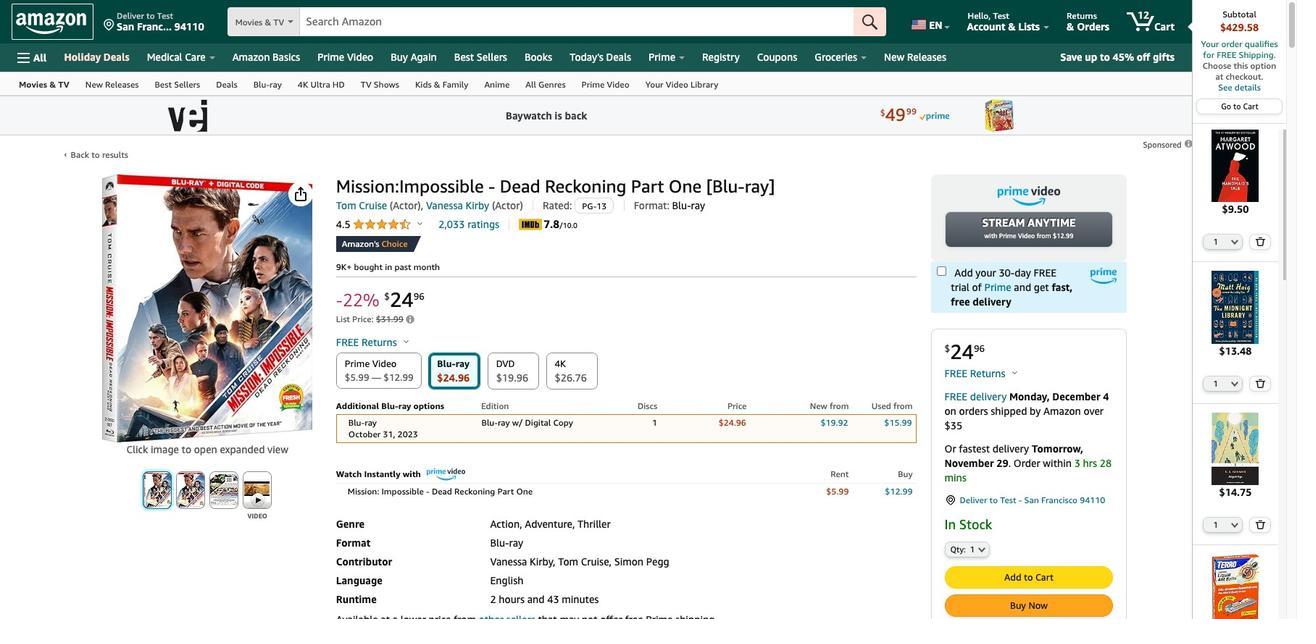 Task type: locate. For each thing, give the bounding box(es) containing it.
Search Amazon text field
[[300, 8, 854, 36]]

mission:impossible - dead reckoning part one [blu-ray]
[[336, 176, 775, 196]]

9k+
[[336, 262, 352, 273]]

reckoning up pg-
[[545, 176, 627, 196]]

None checkbox
[[937, 267, 946, 276]]

1 horizontal spatial movies & tv
[[235, 17, 284, 28]]

0 vertical spatial your
[[1201, 38, 1219, 49]]

new up $19.92
[[810, 401, 828, 412]]

$ inside -22% $ 24 96
[[384, 291, 390, 302]]

4k for $26.76
[[555, 358, 566, 370]]

buy up $12.99 link
[[898, 469, 913, 480]]

1 vertical spatial sellers
[[174, 79, 200, 90]]

within
[[1043, 457, 1072, 470]]

2 vertical spatial delivery
[[993, 443, 1029, 455]]

order
[[1222, 38, 1243, 49]]

returns up free delivery link
[[970, 368, 1006, 380]]

video left library
[[666, 79, 689, 90]]

dead right impossible
[[432, 486, 452, 497]]

1 horizontal spatial all
[[526, 79, 536, 90]]

one up format: blu-ray
[[669, 176, 702, 196]]

best sellers link up anime link
[[446, 47, 516, 67]]

pg-
[[582, 201, 597, 212]]

part up the "action,"
[[498, 486, 514, 497]]

0 horizontal spatial $12.99
[[384, 372, 414, 383]]

1 vertical spatial delivery
[[970, 391, 1007, 403]]

$
[[384, 291, 390, 302], [945, 343, 950, 355]]

0 vertical spatial cart
[[1155, 20, 1175, 33]]

movies up amazon basics
[[235, 17, 263, 28]]

choose
[[1203, 60, 1232, 71]]

results
[[102, 149, 128, 160]]

navigation navigation
[[0, 0, 1287, 620]]

24
[[390, 288, 414, 312], [950, 340, 974, 364]]

1 horizontal spatial vanessa
[[490, 556, 527, 568]]

video inside stream anytime with prime video from $12.99
[[1018, 232, 1035, 240]]

0 horizontal spatial free returns button
[[336, 335, 409, 350]]

free right for
[[1217, 49, 1237, 60]]

delivery up orders
[[970, 391, 1007, 403]]

delete image up the midnight library: a gma book club pick (a novel) image
[[1256, 237, 1266, 247]]

delivery up .
[[993, 443, 1029, 455]]

1 vertical spatial amazon
[[1044, 405, 1081, 418]]

basics
[[273, 51, 300, 63]]

to inside ‹ back to results
[[91, 149, 100, 160]]

this
[[1234, 60, 1249, 71]]

from for used from
[[894, 401, 913, 412]]

(actor)
[[492, 199, 523, 212]]

over
[[1084, 405, 1104, 418]]

new from
[[810, 401, 849, 412]]

deals for holiday deals
[[104, 51, 130, 63]]

sellers
[[477, 51, 507, 63], [174, 79, 200, 90]]

$12.99 right $5.99 link
[[885, 486, 913, 497]]

2 hours and 43 minutes
[[490, 594, 599, 606]]

test inside deliver to test san franc... 94110‌
[[157, 10, 173, 21]]

used
[[872, 401, 891, 412]]

deals for today's deals
[[606, 51, 631, 63]]

1 horizontal spatial and
[[1014, 281, 1032, 294]]

1 horizontal spatial reckoning
[[545, 176, 627, 196]]

go to cart
[[1222, 101, 1259, 111]]

94110‌
[[174, 20, 204, 33], [1080, 495, 1106, 506]]

all inside 'button'
[[33, 51, 47, 63]]

movies & tv down the all 'button' on the left
[[19, 79, 69, 90]]

$14.75
[[1220, 486, 1252, 499]]

best up family
[[454, 51, 474, 63]]

pg-13
[[582, 201, 607, 212]]

2 dropdown image from the top
[[1232, 523, 1239, 528]]

with for anytime
[[985, 232, 998, 240]]

contributor
[[336, 556, 392, 568]]

prime link
[[640, 47, 694, 67], [985, 281, 1012, 294]]

cart for add to cart
[[1036, 572, 1054, 584]]

-
[[489, 176, 495, 196], [336, 290, 343, 310], [426, 486, 430, 497], [1019, 495, 1022, 506]]

at
[[1216, 71, 1224, 82]]

format:
[[634, 199, 670, 212]]

4k for ultra
[[298, 79, 308, 90]]

0 horizontal spatial 24
[[390, 288, 414, 312]]

1 horizontal spatial free returns
[[945, 368, 1008, 380]]

again
[[411, 51, 437, 63]]

new
[[884, 51, 905, 63], [85, 79, 103, 90], [810, 401, 828, 412]]

to up medical
[[146, 10, 155, 21]]

0 vertical spatial $
[[384, 291, 390, 302]]

movies & tv up amazon basics
[[235, 17, 284, 28]]

deliver
[[117, 10, 144, 21], [960, 495, 988, 506]]

2 delete image from the top
[[1256, 520, 1266, 530]]

2 vertical spatial buy
[[1010, 601, 1026, 612]]

ray inside navigation navigation
[[270, 79, 282, 90]]

1 horizontal spatial with
[[985, 232, 998, 240]]

0 vertical spatial all
[[33, 51, 47, 63]]

list
[[336, 314, 350, 325]]

1 horizontal spatial dropdown image
[[1232, 381, 1239, 387]]

2,033
[[439, 218, 465, 231]]

delete image for $9.50
[[1256, 237, 1266, 247]]

0 vertical spatial amazon
[[232, 51, 270, 63]]

kirby
[[466, 199, 489, 212]]

2 horizontal spatial popover image
[[1012, 371, 1017, 375]]

0 vertical spatial dropdown image
[[1232, 239, 1239, 245]]

from up $19.92
[[830, 401, 849, 412]]

ray down the amazon basics link
[[270, 79, 282, 90]]

see
[[1219, 82, 1233, 93]]

0 vertical spatial one
[[669, 176, 702, 196]]

free delivery link
[[945, 391, 1007, 403]]

1 delete image from the top
[[1256, 237, 1266, 247]]

0 vertical spatial 96
[[414, 291, 425, 302]]

1 vertical spatial best sellers
[[155, 79, 200, 90]]

new releases link down holiday deals link
[[77, 72, 147, 95]]

blu-ray down the amazon basics link
[[254, 79, 282, 90]]

blu- down the edition
[[482, 417, 498, 428]]

today's
[[570, 51, 604, 63]]

Movies & TV search field
[[227, 7, 887, 38]]

0 vertical spatial best
[[454, 51, 474, 63]]

from for new from
[[830, 401, 849, 412]]

movies & tv inside search field
[[235, 17, 284, 28]]

buy inside buy again link
[[391, 51, 408, 63]]

1 vertical spatial best
[[155, 79, 172, 90]]

qty: 1
[[951, 545, 975, 555]]

add for add your 30-day free trial of
[[955, 267, 973, 279]]

94110‌ right francisco
[[1080, 495, 1106, 506]]

1 dropdown image from the top
[[1232, 239, 1239, 245]]

0 horizontal spatial add
[[955, 267, 973, 279]]

prime link up "your video library" link
[[640, 47, 694, 67]]

3
[[1075, 457, 1081, 470]]

add inside add your 30-day free trial of
[[955, 267, 973, 279]]

prime up 4k ultra hd link
[[318, 51, 344, 63]]

dropdown image for $9.50
[[1232, 239, 1239, 245]]

1 vertical spatial best sellers link
[[147, 72, 208, 95]]

add up the buy now
[[1005, 572, 1022, 584]]

$12.99
[[1053, 232, 1074, 240], [384, 372, 414, 383], [885, 486, 913, 497]]

4k ultra hd
[[298, 79, 345, 90]]

price
[[728, 401, 747, 412]]

& inside search field
[[265, 17, 271, 28]]

9k+ bought in past month
[[336, 262, 440, 273]]

94110‌ inside deliver to test san franc... 94110‌
[[174, 20, 204, 33]]

video
[[248, 513, 267, 521]]

prime down the stream
[[999, 232, 1017, 240]]

free up get
[[1034, 267, 1057, 279]]

96 inside "$ 24 96"
[[974, 343, 985, 355]]

tv down holiday
[[58, 79, 69, 90]]

cart right 12
[[1155, 20, 1175, 33]]

1 horizontal spatial buy
[[898, 469, 913, 480]]

1 left delete icon
[[1214, 379, 1218, 388]]

registry
[[702, 51, 740, 63]]

best sellers link down the "medical care" link
[[147, 72, 208, 95]]

0 horizontal spatial movies
[[19, 79, 47, 90]]

tv up 'basics'
[[274, 17, 284, 28]]

4
[[1103, 391, 1109, 403]]

1 right qty:
[[970, 545, 975, 555]]

or
[[945, 443, 957, 455]]

ray down the "action,"
[[509, 537, 523, 549]]

dropdown image
[[1232, 239, 1239, 245], [1232, 523, 1239, 528]]

deliver up stock
[[960, 495, 988, 506]]

deals link
[[208, 72, 246, 95]]

popover image up monday, on the bottom right of the page
[[1012, 371, 1017, 375]]

prime video link down today's deals link
[[574, 72, 638, 95]]

0 vertical spatial free returns
[[336, 336, 400, 349]]

popover image
[[418, 222, 423, 225], [404, 340, 409, 343], [1012, 371, 1017, 375]]

1 vertical spatial prime video
[[582, 79, 630, 90]]

1 vertical spatial releases
[[105, 79, 139, 90]]

0 horizontal spatial 4k
[[298, 79, 308, 90]]

free inside your order qualifies for free shipping. choose this option at checkout. see details
[[1217, 49, 1237, 60]]

your inside your order qualifies for free shipping. choose this option at checkout. see details
[[1201, 38, 1219, 49]]

to up the buy now
[[1024, 572, 1033, 584]]

best sellers up anime link
[[454, 51, 507, 63]]

1 vertical spatial new releases
[[85, 79, 139, 90]]

your for your order qualifies for free shipping. choose this option at checkout. see details
[[1201, 38, 1219, 49]]

96 inside -22% $ 24 96
[[414, 291, 425, 302]]

ray
[[270, 79, 282, 90], [691, 199, 705, 212], [456, 358, 470, 370], [399, 401, 411, 412], [365, 417, 377, 428], [498, 417, 510, 428], [509, 537, 523, 549]]

1 horizontal spatial new
[[810, 401, 828, 412]]

1 vertical spatial prime video link
[[574, 72, 638, 95]]

0 horizontal spatial your
[[646, 79, 664, 90]]

dropdown image right qty: 1
[[979, 548, 986, 553]]

tv left shows
[[361, 79, 372, 90]]

deliver up holiday deals
[[117, 10, 144, 21]]

1 horizontal spatial prime video
[[582, 79, 630, 90]]

1 vertical spatial dropdown image
[[979, 548, 986, 553]]

hello, test
[[968, 10, 1010, 21]]

and down day in the right of the page
[[1014, 281, 1032, 294]]

$ up $31.99
[[384, 291, 390, 302]]

format: blu-ray
[[634, 199, 705, 212]]

amazon up blu-ray link
[[232, 51, 270, 63]]

1 for $14.75
[[1214, 520, 1218, 530]]

buy again link
[[382, 47, 446, 67]]

blu- inside 'blu-ray $24.96'
[[437, 358, 456, 370]]

& up amazon basics
[[265, 17, 271, 28]]

click
[[126, 444, 148, 456]]

1 vertical spatial blu-ray
[[490, 537, 523, 549]]

holiday deals
[[64, 51, 130, 63]]

free delivery monday, december 4 on orders shipped by amazon over $35
[[945, 391, 1109, 432]]

28
[[1100, 457, 1112, 470]]

to left open
[[182, 444, 191, 456]]

$13.48
[[1220, 345, 1252, 357]]

cart down details
[[1244, 101, 1259, 111]]

amazon down december
[[1044, 405, 1081, 418]]

test for san
[[1000, 495, 1017, 506]]

ray inside 'blu-ray $24.96'
[[456, 358, 470, 370]]

mission:
[[348, 486, 379, 497]]

0 vertical spatial movies
[[235, 17, 263, 28]]

blu- up options
[[437, 358, 456, 370]]

2 horizontal spatial returns
[[1067, 10, 1097, 21]]

new releases
[[884, 51, 947, 63], [85, 79, 139, 90]]

4k ultra hd link
[[290, 72, 353, 95]]

2 horizontal spatial cart
[[1244, 101, 1259, 111]]

to right back
[[91, 149, 100, 160]]

1 vertical spatial cart
[[1244, 101, 1259, 111]]

with down the stream
[[985, 232, 998, 240]]

1 horizontal spatial 96
[[974, 343, 985, 355]]

delete image
[[1256, 237, 1266, 247], [1256, 520, 1266, 530]]

delivery inside the free delivery monday, december 4 on orders shipped by amazon over $35
[[970, 391, 1007, 403]]

free down list
[[336, 336, 359, 349]]

new releases link
[[876, 47, 955, 67], [77, 72, 147, 95]]

simon
[[614, 556, 644, 568]]

amazon basics
[[232, 51, 300, 63]]

0 vertical spatial buy
[[391, 51, 408, 63]]

1 horizontal spatial $
[[945, 343, 950, 355]]

the midnight library: a gma book club pick (a novel) image
[[1200, 271, 1272, 344]]

video
[[347, 51, 373, 63], [607, 79, 630, 90], [666, 79, 689, 90], [1018, 232, 1035, 240], [372, 358, 397, 370]]

ray left dvd
[[456, 358, 470, 370]]

returns inside the "returns & orders"
[[1067, 10, 1097, 21]]

0 horizontal spatial cart
[[1036, 572, 1054, 584]]

popover image down the learn more about amazon pricing and savings icon
[[404, 340, 409, 343]]

2 horizontal spatial $12.99
[[1053, 232, 1074, 240]]

lists
[[1019, 20, 1040, 33]]

vanessa up english
[[490, 556, 527, 568]]

0 horizontal spatial best sellers
[[155, 79, 200, 90]]

1 horizontal spatial new releases link
[[876, 47, 955, 67]]

0 vertical spatial blu-ray
[[254, 79, 282, 90]]

0 vertical spatial 24
[[390, 288, 414, 312]]

blu- inside the blu-ray october 31, 2023
[[349, 417, 365, 428]]

1 horizontal spatial new releases
[[884, 51, 947, 63]]

(actor),
[[390, 199, 423, 212]]

2 horizontal spatial buy
[[1010, 601, 1026, 612]]

$12.99 inside stream anytime with prime video from $12.99
[[1053, 232, 1074, 240]]

delivery for free
[[973, 296, 1012, 308]]

stock
[[960, 517, 992, 533]]

copy
[[553, 417, 573, 428]]

delivery down "of"
[[973, 296, 1012, 308]]

prime video up hd
[[318, 51, 373, 63]]

prime link down 30-
[[985, 281, 1012, 294]]

0 vertical spatial tom
[[336, 199, 356, 212]]

add for add to cart
[[1005, 572, 1022, 584]]

1 horizontal spatial 4k
[[555, 358, 566, 370]]

0 vertical spatial prime video link
[[309, 47, 382, 67]]

all up movies & tv link
[[33, 51, 47, 63]]

san left francisco
[[1025, 495, 1039, 506]]

0 horizontal spatial san
[[117, 20, 134, 33]]

fast, free delivery
[[951, 281, 1073, 308]]

delivery inside fast, free delivery
[[973, 296, 1012, 308]]

sellers down the "medical care" link
[[174, 79, 200, 90]]

go
[[1222, 101, 1232, 111]]

by
[[1030, 405, 1041, 418]]

dropdown image left delete icon
[[1232, 381, 1239, 387]]

$26.76
[[555, 372, 587, 384]]

None submit
[[854, 7, 887, 36], [1251, 235, 1271, 250], [1251, 377, 1271, 391], [144, 473, 171, 509], [177, 473, 205, 509], [210, 473, 238, 509], [244, 473, 271, 509], [1251, 518, 1271, 533], [854, 7, 887, 36], [1251, 235, 1271, 250], [1251, 377, 1271, 391], [144, 473, 171, 509], [177, 473, 205, 509], [210, 473, 238, 509], [244, 473, 271, 509], [1251, 518, 1271, 533]]

video inside prime video $5.99 — $12.99
[[372, 358, 397, 370]]

0 vertical spatial new releases
[[884, 51, 947, 63]]

buy for buy again
[[391, 51, 408, 63]]

4k inside navigation navigation
[[298, 79, 308, 90]]

1 vertical spatial buy
[[898, 469, 913, 480]]

test down 3 hrs 28 mins
[[1000, 495, 1017, 506]]

1 vertical spatial vanessa
[[490, 556, 527, 568]]

0 horizontal spatial 94110‌
[[174, 20, 204, 33]]

en
[[929, 19, 943, 31]]

blu-ray link
[[246, 72, 290, 95]]

free
[[1217, 49, 1237, 60], [1034, 267, 1057, 279], [336, 336, 359, 349], [945, 368, 968, 380], [945, 391, 968, 403]]

0 vertical spatial with
[[985, 232, 998, 240]]

watch
[[336, 469, 362, 480]]

dropdown image down $9.50
[[1232, 239, 1239, 245]]

tom cruise (actor), vanessa kirby (actor)
[[336, 199, 523, 212]]

deals right the today's at top left
[[606, 51, 631, 63]]

24 up the learn more about amazon pricing and savings icon
[[390, 288, 414, 312]]

movies inside search field
[[235, 17, 263, 28]]

blu- inside navigation navigation
[[254, 79, 270, 90]]

best down medical
[[155, 79, 172, 90]]

& inside the "returns & orders"
[[1067, 20, 1075, 33]]

san left franc... at the top left of page
[[117, 20, 134, 33]]

0 horizontal spatial $5.99
[[345, 372, 369, 383]]

1 vertical spatial $
[[945, 343, 950, 355]]

4k up $26.76
[[555, 358, 566, 370]]

1 horizontal spatial returns
[[970, 368, 1006, 380]]

deliver inside deliver to test san franc... 94110‌
[[117, 10, 144, 21]]

your left the order
[[1201, 38, 1219, 49]]

& left orders
[[1067, 20, 1075, 33]]

movies down the all 'button' on the left
[[19, 79, 47, 90]]

buy left again at top
[[391, 51, 408, 63]]

dropdown image
[[1232, 381, 1239, 387], [979, 548, 986, 553]]

0 vertical spatial $5.99
[[345, 372, 369, 383]]

mission: impossible - dead reckoning part one
[[348, 486, 533, 497]]

1 vertical spatial reckoning
[[455, 486, 495, 497]]

0 horizontal spatial deliver
[[117, 10, 144, 21]]

0 horizontal spatial deals
[[104, 51, 130, 63]]

learn more about amazon pricing and savings image
[[406, 316, 415, 326]]

1 for $13.48
[[1214, 379, 1218, 388]]

blu-ray down the "action,"
[[490, 537, 523, 549]]

& left lists
[[1008, 20, 1016, 33]]

hours
[[499, 594, 525, 606]]

to right 'up'
[[1100, 51, 1110, 63]]

with inside stream anytime with prime video from $12.99
[[985, 232, 998, 240]]

4k inside 4k $26.76
[[555, 358, 566, 370]]

and left 43 at the bottom of the page
[[527, 594, 545, 606]]

free up on
[[945, 391, 968, 403]]

‹ back to results
[[64, 149, 128, 160]]

0 vertical spatial delivery
[[973, 296, 1012, 308]]

genre
[[336, 518, 365, 530]]

&
[[265, 17, 271, 28], [1008, 20, 1016, 33], [1067, 20, 1075, 33], [49, 79, 56, 90], [434, 79, 440, 90]]

$15.99
[[885, 417, 912, 428]]

1 horizontal spatial best sellers link
[[446, 47, 516, 67]]

deals left blu-ray link
[[216, 79, 238, 90]]

0 vertical spatial prime video
[[318, 51, 373, 63]]

$5.99 left —
[[345, 372, 369, 383]]

vanessa
[[426, 199, 463, 212], [490, 556, 527, 568]]

1 vertical spatial all
[[526, 79, 536, 90]]

option
[[1251, 60, 1277, 71]]

1 horizontal spatial dead
[[500, 176, 541, 196]]

best sellers down the "medical care" link
[[155, 79, 200, 90]]

delete image up terro t300b liquid ant killer, 12 bait stations image
[[1256, 520, 1266, 530]]

language
[[336, 575, 383, 587]]

$12.99 down anytime
[[1053, 232, 1074, 240]]

video up tv shows link at left
[[347, 51, 373, 63]]

prime inside prime video $5.99 — $12.99
[[345, 358, 370, 370]]

blu-ray $24.96
[[437, 358, 473, 384]]

ray inside the blu-ray october 31, 2023
[[365, 417, 377, 428]]

$12.99 inside prime video $5.99 — $12.99
[[384, 372, 414, 383]]

new releases link down en
[[876, 47, 955, 67]]

from up $15.99 'link'
[[894, 401, 913, 412]]

amazon basics link
[[224, 47, 309, 67]]

new down holiday deals link
[[85, 79, 103, 90]]

$12.99 right —
[[384, 372, 414, 383]]

all left genres
[[526, 79, 536, 90]]



Task type: describe. For each thing, give the bounding box(es) containing it.
0 horizontal spatial part
[[498, 486, 514, 497]]

kids
[[415, 79, 432, 90]]

0 vertical spatial new releases link
[[876, 47, 955, 67]]

2 horizontal spatial new
[[884, 51, 905, 63]]

- down 3 hrs 28 mins
[[1019, 495, 1022, 506]]

30-
[[999, 267, 1015, 279]]

text separator image
[[509, 220, 510, 230]]

1 horizontal spatial $12.99
[[885, 486, 913, 497]]

Buy Now submit
[[946, 596, 1112, 617]]

orders
[[1077, 20, 1110, 33]]

1 vertical spatial free returns button
[[945, 367, 1017, 381]]

free returns for the top free returns button
[[336, 336, 400, 349]]

hd
[[333, 79, 345, 90]]

2
[[490, 594, 496, 606]]

$5.99 inside prime video $5.99 — $12.99
[[345, 372, 369, 383]]

$ inside "$ 24 96"
[[945, 343, 950, 355]]

- right impossible
[[426, 486, 430, 497]]

2 vertical spatial popover image
[[1012, 371, 1017, 375]]

12
[[1138, 9, 1150, 21]]

0 vertical spatial prime link
[[640, 47, 694, 67]]

amazon inside navigation navigation
[[232, 51, 270, 63]]

anytime
[[1028, 216, 1076, 229]]

returns for the bottom popover icon
[[970, 368, 1006, 380]]

prime video $5.99 — $12.99
[[345, 358, 414, 383]]

delete image
[[1256, 379, 1266, 388]]

action, adventure, thriller
[[490, 518, 611, 530]]

open
[[194, 444, 217, 456]]

0 horizontal spatial releases
[[105, 79, 139, 90]]

hrs
[[1083, 457, 1097, 470]]

1 vertical spatial prime link
[[985, 281, 1012, 294]]

$15.99 link
[[885, 417, 912, 428]]

buy again
[[391, 51, 437, 63]]

in
[[945, 517, 956, 533]]

options
[[414, 401, 444, 412]]

$19.92 link
[[821, 417, 849, 428]]

prime down today's deals link
[[582, 79, 605, 90]]

kids & family
[[415, 79, 469, 90]]

click image to open expanded view
[[126, 444, 288, 456]]

amazon image
[[16, 13, 86, 35]]

43
[[547, 594, 559, 606]]

edition
[[481, 401, 509, 412]]

amazon's
[[342, 238, 379, 249]]

of
[[972, 281, 982, 294]]

13
[[597, 201, 607, 212]]

price:
[[352, 314, 374, 325]]

7.8 /10.0
[[544, 217, 578, 231]]

deliver to test - san francisco 94110‌
[[960, 495, 1106, 506]]

all for all
[[33, 51, 47, 63]]

prime inside stream anytime with prime video from $12.99
[[999, 232, 1017, 240]]

1 vertical spatial tom
[[558, 556, 578, 568]]

1 vertical spatial one
[[516, 486, 533, 497]]

buy for buy
[[898, 469, 913, 480]]

malgudi days (penguin classics) image
[[1200, 413, 1272, 486]]

hello,
[[968, 10, 991, 21]]

fast,
[[1052, 281, 1073, 294]]

1 vertical spatial new
[[85, 79, 103, 90]]

ray left w/
[[498, 417, 510, 428]]

shipped
[[991, 405, 1027, 418]]

test for franc...
[[157, 10, 173, 21]]

0 horizontal spatial best
[[155, 79, 172, 90]]

fastest
[[959, 443, 990, 455]]

get
[[1034, 281, 1049, 294]]

$19.92
[[821, 417, 849, 428]]

0 vertical spatial best sellers link
[[446, 47, 516, 67]]

0 horizontal spatial sellers
[[174, 79, 200, 90]]

with for instantly
[[403, 469, 421, 480]]

from inside stream anytime with prime video from $12.99
[[1037, 232, 1051, 240]]

order
[[1014, 457, 1041, 470]]

groceries
[[815, 51, 858, 63]]

coupons link
[[749, 47, 806, 67]]

account
[[967, 20, 1006, 33]]

1 horizontal spatial 94110‌
[[1080, 495, 1106, 506]]

prime down 30-
[[985, 281, 1012, 294]]

1 horizontal spatial san
[[1025, 495, 1039, 506]]

2 horizontal spatial tv
[[361, 79, 372, 90]]

image
[[151, 444, 179, 456]]

1 horizontal spatial $24.96
[[719, 417, 746, 428]]

$12.99 link
[[885, 486, 913, 497]]

to inside 'go to cart' link
[[1234, 101, 1241, 111]]

0 vertical spatial free returns button
[[336, 335, 409, 350]]

gifts
[[1153, 51, 1175, 63]]

2,033 ratings
[[439, 218, 499, 231]]

returns for popover icon to the left
[[362, 336, 397, 349]]

delete image for $14.75
[[1256, 520, 1266, 530]]

instantly
[[364, 469, 401, 480]]

free returns for bottom free returns button
[[945, 368, 1008, 380]]

buy for buy now
[[1010, 601, 1026, 612]]

$5.99 link
[[827, 486, 849, 497]]

the handmaid&#39;s tale image
[[1200, 130, 1272, 202]]

all for all genres
[[526, 79, 536, 90]]

1 vertical spatial new releases link
[[77, 72, 147, 95]]

22%
[[343, 290, 380, 310]]

0 horizontal spatial prime video
[[318, 51, 373, 63]]

deliver for san
[[117, 10, 144, 21]]

1 down discs
[[652, 417, 658, 428]]

adventure,
[[525, 518, 575, 530]]

leave feedback on sponsored ad element
[[1143, 140, 1194, 149]]

- inside -22% $ 24 96
[[336, 290, 343, 310]]

ray left options
[[399, 401, 411, 412]]

test right hello,
[[993, 10, 1010, 21]]

delivery for fastest
[[993, 443, 1029, 455]]

1 horizontal spatial one
[[669, 176, 702, 196]]

prime up "your video library" link
[[649, 51, 676, 63]]

to inside save up to 45% off gifts link
[[1100, 51, 1110, 63]]

family
[[443, 79, 469, 90]]

0 vertical spatial best sellers
[[454, 51, 507, 63]]

tv inside search field
[[274, 17, 284, 28]]

Add to Cart submit
[[946, 568, 1112, 589]]

your for your video library
[[646, 79, 664, 90]]

subtotal $429.58
[[1221, 9, 1259, 33]]

free inside add your 30-day free trial of
[[1034, 267, 1057, 279]]

amazon inside the free delivery monday, december 4 on orders shipped by amazon over $35
[[1044, 405, 1081, 418]]

4k $26.76
[[555, 358, 590, 384]]

free down "$ 24 96"
[[945, 368, 968, 380]]

1 horizontal spatial releases
[[907, 51, 947, 63]]

add your 30-day free trial of
[[951, 267, 1057, 294]]

deliver for -
[[960, 495, 988, 506]]

subtotal
[[1223, 9, 1257, 20]]

free
[[951, 296, 970, 308]]

1 horizontal spatial best
[[454, 51, 474, 63]]

0 vertical spatial part
[[631, 176, 664, 196]]

1 horizontal spatial prime video link
[[574, 72, 638, 95]]

0 horizontal spatial prime video link
[[309, 47, 382, 67]]

1 horizontal spatial $5.99
[[827, 486, 849, 497]]

- up kirby
[[489, 176, 495, 196]]

mission:impossible - dead reckoning part one [blu-ray] image
[[102, 175, 312, 443]]

dropdown image for $14.75
[[1232, 523, 1239, 528]]

to inside deliver to test san franc... 94110‌
[[146, 10, 155, 21]]

1 for $9.50
[[1214, 237, 1218, 247]]

video down today's deals link
[[607, 79, 630, 90]]

1 vertical spatial movies
[[19, 79, 47, 90]]

0 vertical spatial vanessa
[[426, 199, 463, 212]]

reckoning inside mission: impossible - dead reckoning part one link
[[455, 486, 495, 497]]

blu- up the blu-ray october 31, 2023
[[382, 401, 399, 412]]

details
[[1235, 82, 1261, 93]]

stream
[[983, 216, 1025, 229]]

. order within
[[1009, 457, 1075, 470]]

$ 24 96
[[945, 340, 985, 364]]

your
[[976, 267, 996, 279]]

format
[[336, 537, 371, 549]]

0 horizontal spatial new releases
[[85, 79, 139, 90]]

0 vertical spatial and
[[1014, 281, 1032, 294]]

for
[[1203, 49, 1215, 60]]

—
[[372, 372, 381, 383]]

4.5
[[336, 218, 353, 231]]

1 vertical spatial dead
[[432, 486, 452, 497]]

checkout.
[[1226, 71, 1264, 82]]

blu-ray october 31, 2023
[[349, 417, 418, 440]]

0 vertical spatial reckoning
[[545, 176, 627, 196]]

$24.96 inside 'blu-ray $24.96'
[[437, 372, 470, 384]]

trial
[[951, 281, 970, 294]]

0 vertical spatial dropdown image
[[1232, 381, 1239, 387]]

$19.96
[[496, 372, 529, 384]]

ultra
[[311, 79, 330, 90]]

vanessa kirby link
[[426, 199, 489, 212]]

coupons
[[757, 51, 797, 63]]

mission:impossible
[[336, 176, 484, 196]]

1 vertical spatial and
[[527, 594, 545, 606]]

deliver to test san franc... 94110‌
[[117, 10, 204, 33]]

31,
[[383, 429, 395, 440]]

stream anytime with prime video from $12.99
[[983, 216, 1076, 240]]

cart for go to cart
[[1244, 101, 1259, 111]]

english
[[490, 575, 524, 587]]

and get
[[1012, 281, 1052, 294]]

terro t300b liquid ant killer, 12 bait stations image
[[1200, 554, 1272, 620]]

now
[[1029, 601, 1048, 612]]

franc...
[[137, 20, 172, 33]]

& down the all 'button' on the left
[[49, 79, 56, 90]]

1 vertical spatial 24
[[950, 340, 974, 364]]

shipping.
[[1239, 49, 1276, 60]]

mission: impossible - dead reckoning part one link
[[336, 486, 658, 498]]

tomorrow,
[[1032, 443, 1084, 455]]

1 horizontal spatial cart
[[1155, 20, 1175, 33]]

/10.0
[[560, 221, 578, 230]]

san inside deliver to test san franc... 94110‌
[[117, 20, 134, 33]]

to up stock
[[990, 495, 998, 506]]

1 horizontal spatial sellers
[[477, 51, 507, 63]]

0 horizontal spatial dropdown image
[[979, 548, 986, 553]]

2 vertical spatial new
[[810, 401, 828, 412]]

bought
[[354, 262, 383, 273]]

0 horizontal spatial tom
[[336, 199, 356, 212]]

popover image inside 4.5 button
[[418, 222, 423, 225]]

45%
[[1113, 51, 1134, 63]]

free inside the free delivery monday, december 4 on orders shipped by amazon over $35
[[945, 391, 968, 403]]

blu- right "format:"
[[672, 199, 691, 212]]

& right kids
[[434, 79, 440, 90]]

genres
[[539, 79, 566, 90]]

-22% $ 24 96
[[336, 288, 425, 312]]

0 horizontal spatial popover image
[[404, 340, 409, 343]]

amazon prime logo image
[[1091, 268, 1117, 284]]

ray right "format:"
[[691, 199, 705, 212]]

blu-ray inside navigation navigation
[[254, 79, 282, 90]]

sponsored link
[[1143, 138, 1194, 152]]

0 horizontal spatial movies & tv
[[19, 79, 69, 90]]

or fastest delivery
[[945, 443, 1032, 455]]

1 horizontal spatial deals
[[216, 79, 238, 90]]

0 horizontal spatial tv
[[58, 79, 69, 90]]

blu- down the "action,"
[[490, 537, 509, 549]]



Task type: vqa. For each thing, say whether or not it's contained in the screenshot.
February
no



